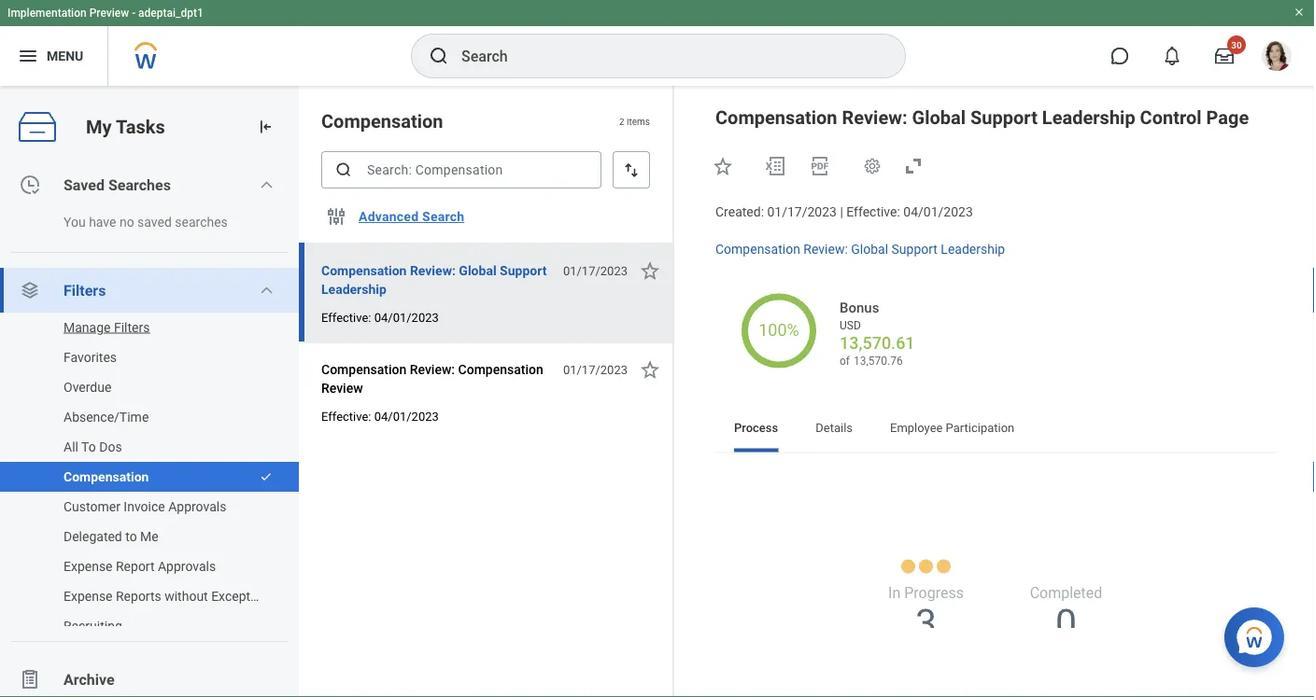 Task type: locate. For each thing, give the bounding box(es) containing it.
global
[[912, 106, 966, 128], [851, 242, 888, 257], [459, 263, 497, 278]]

1 vertical spatial effective: 04/01/2023
[[321, 410, 439, 424]]

2 expense from the top
[[64, 589, 113, 604]]

0 horizontal spatial search image
[[334, 161, 353, 179]]

approvals up without
[[158, 559, 216, 574]]

0 vertical spatial support
[[971, 106, 1038, 128]]

search image
[[428, 45, 450, 67], [334, 161, 353, 179]]

all
[[64, 439, 78, 455]]

2
[[619, 116, 625, 127]]

0 horizontal spatial compensation review: global support leadership
[[321, 263, 547, 297]]

0
[[1056, 602, 1077, 646]]

leadership
[[1042, 106, 1136, 128], [941, 242, 1005, 257], [321, 282, 387, 297]]

1 horizontal spatial star image
[[712, 155, 734, 177]]

0 horizontal spatial global
[[459, 263, 497, 278]]

1 vertical spatial approvals
[[158, 559, 216, 574]]

1 horizontal spatial filters
[[114, 320, 150, 335]]

list containing manage filters
[[0, 313, 299, 642]]

review: inside compensation review: compensation review
[[410, 362, 455, 377]]

no
[[119, 214, 134, 230]]

0 horizontal spatial leadership
[[321, 282, 387, 297]]

filters
[[64, 282, 106, 299], [114, 320, 150, 335]]

0 horizontal spatial support
[[500, 263, 547, 278]]

expense inside expense report approvals button
[[64, 559, 113, 574]]

0 vertical spatial 01/17/2023
[[767, 205, 837, 220]]

1 vertical spatial 01/17/2023
[[563, 264, 628, 278]]

list
[[0, 163, 299, 698], [0, 313, 299, 642], [734, 468, 1258, 653]]

compensation inside compensation button
[[64, 469, 149, 485]]

customer invoice approvals button
[[0, 492, 280, 522]]

manage filters button
[[0, 313, 280, 343]]

favorites
[[64, 350, 117, 365]]

support
[[971, 106, 1038, 128], [892, 242, 938, 257], [500, 263, 547, 278]]

compensation review: global support leadership
[[716, 242, 1005, 257], [321, 263, 547, 297]]

review:
[[842, 106, 908, 128], [804, 242, 848, 257], [410, 263, 456, 278], [410, 362, 455, 377]]

adeptai_dpt1
[[138, 7, 203, 20]]

1 vertical spatial 04/01/2023
[[374, 311, 439, 325]]

page
[[1206, 106, 1249, 128]]

2 vertical spatial 01/17/2023
[[563, 363, 628, 377]]

advanced
[[359, 209, 419, 224]]

1 horizontal spatial support
[[892, 242, 938, 257]]

04/01/2023 down compensation review: compensation review
[[374, 410, 439, 424]]

1 vertical spatial chevron down image
[[259, 283, 274, 298]]

expense reports without exceptions
[[64, 589, 275, 604]]

clipboard image
[[19, 669, 41, 691]]

0 horizontal spatial filters
[[64, 282, 106, 299]]

effective: down review
[[321, 410, 371, 424]]

0 vertical spatial effective: 04/01/2023
[[321, 311, 439, 325]]

global inside "link"
[[851, 242, 888, 257]]

0 vertical spatial star image
[[712, 155, 734, 177]]

0 horizontal spatial star image
[[639, 359, 661, 381]]

approvals
[[168, 499, 226, 515], [158, 559, 216, 574]]

to
[[81, 439, 96, 455]]

you
[[64, 214, 86, 230]]

tasks
[[116, 116, 165, 138]]

chevron down image for saved searches
[[259, 177, 274, 192]]

profile logan mcneil image
[[1262, 41, 1292, 75]]

0 vertical spatial 04/01/2023
[[904, 205, 973, 220]]

chevron down image for filters
[[259, 283, 274, 298]]

in
[[888, 585, 901, 603]]

Search Workday  search field
[[461, 35, 867, 77]]

global down search
[[459, 263, 497, 278]]

expense for expense reports without exceptions
[[64, 589, 113, 604]]

filters up favorites button
[[114, 320, 150, 335]]

04/01/2023 for review
[[374, 410, 439, 424]]

usd
[[840, 319, 861, 332]]

completed
[[1030, 585, 1103, 603]]

global up fullscreen "icon"
[[912, 106, 966, 128]]

gear image
[[863, 157, 882, 176]]

review: down compensation review: global support leadership button
[[410, 362, 455, 377]]

advanced search
[[359, 209, 464, 224]]

1 horizontal spatial leadership
[[941, 242, 1005, 257]]

effective: right |
[[847, 205, 900, 220]]

filters inside button
[[114, 320, 150, 335]]

transformation import image
[[256, 118, 275, 136]]

expense down delegated
[[64, 559, 113, 574]]

notifications large image
[[1163, 47, 1182, 65]]

reports
[[116, 589, 161, 604]]

1 horizontal spatial search image
[[428, 45, 450, 67]]

expense
[[64, 559, 113, 574], [64, 589, 113, 604]]

2 items
[[619, 116, 650, 127]]

1 expense from the top
[[64, 559, 113, 574]]

expense for expense report approvals
[[64, 559, 113, 574]]

details
[[816, 421, 853, 435]]

progress
[[904, 585, 964, 603]]

absence/time button
[[0, 403, 280, 432]]

0 vertical spatial chevron down image
[[259, 177, 274, 192]]

review: down |
[[804, 242, 848, 257]]

bonus
[[840, 299, 879, 316]]

2 chevron down image from the top
[[259, 283, 274, 298]]

04/01/2023 for support
[[374, 311, 439, 325]]

2 vertical spatial 04/01/2023
[[374, 410, 439, 424]]

1 effective: 04/01/2023 from the top
[[321, 311, 439, 325]]

0 vertical spatial global
[[912, 106, 966, 128]]

implementation
[[7, 7, 87, 20]]

1 vertical spatial effective:
[[321, 311, 371, 325]]

0 vertical spatial filters
[[64, 282, 106, 299]]

1 vertical spatial filters
[[114, 320, 150, 335]]

chevron down image inside the filters dropdown button
[[259, 283, 274, 298]]

0 vertical spatial approvals
[[168, 499, 226, 515]]

compensation review: compensation review
[[321, 362, 543, 396]]

compensation
[[716, 106, 837, 128], [321, 110, 443, 132], [716, 242, 800, 257], [321, 263, 407, 278], [321, 362, 407, 377], [458, 362, 543, 377], [64, 469, 149, 485]]

tab list containing process
[[716, 408, 1277, 453]]

1 vertical spatial compensation review: global support leadership
[[321, 263, 547, 297]]

global down created: 01/17/2023 | effective: 04/01/2023
[[851, 242, 888, 257]]

list containing saved searches
[[0, 163, 299, 698]]

completed 0
[[1030, 585, 1103, 646]]

1 vertical spatial support
[[892, 242, 938, 257]]

01/17/2023
[[767, 205, 837, 220], [563, 264, 628, 278], [563, 363, 628, 377]]

my
[[86, 116, 112, 138]]

compensation review: global support leadership down created: 01/17/2023 | effective: 04/01/2023
[[716, 242, 1005, 257]]

2 vertical spatial effective:
[[321, 410, 371, 424]]

star image
[[712, 155, 734, 177], [639, 359, 661, 381]]

chevron down image
[[259, 177, 274, 192], [259, 283, 274, 298]]

approvals right invoice
[[168, 499, 226, 515]]

expense report approvals
[[64, 559, 216, 574]]

1 chevron down image from the top
[[259, 177, 274, 192]]

archive
[[64, 671, 115, 689]]

1 horizontal spatial global
[[851, 242, 888, 257]]

tab list
[[716, 408, 1277, 453]]

approvals inside button
[[158, 559, 216, 574]]

2 horizontal spatial support
[[971, 106, 1038, 128]]

0 vertical spatial effective:
[[847, 205, 900, 220]]

3 list item
[[856, 583, 996, 646]]

2 vertical spatial support
[[500, 263, 547, 278]]

expense inside expense reports without exceptions button
[[64, 589, 113, 604]]

recruiting button
[[0, 612, 280, 642]]

advanced search button
[[351, 198, 472, 235]]

1 vertical spatial star image
[[639, 359, 661, 381]]

effective: 04/01/2023 down review
[[321, 410, 439, 424]]

delegated
[[64, 529, 122, 545]]

13,570.76
[[854, 355, 903, 368]]

2 vertical spatial leadership
[[321, 282, 387, 297]]

effective: for compensation review: compensation review
[[321, 410, 371, 424]]

1 vertical spatial global
[[851, 242, 888, 257]]

review
[[321, 381, 363, 396]]

approvals inside button
[[168, 499, 226, 515]]

04/01/2023 down compensation review: global support leadership button
[[374, 311, 439, 325]]

compensation review: global support leadership down search
[[321, 263, 547, 297]]

04/01/2023
[[904, 205, 973, 220], [374, 311, 439, 325], [374, 410, 439, 424]]

1 vertical spatial leadership
[[941, 242, 1005, 257]]

list containing 3
[[734, 468, 1258, 653]]

me
[[140, 529, 159, 545]]

item list element
[[299, 86, 674, 698]]

expense up recruiting
[[64, 589, 113, 604]]

0 vertical spatial expense
[[64, 559, 113, 574]]

1 horizontal spatial compensation review: global support leadership
[[716, 242, 1005, 257]]

1 vertical spatial search image
[[334, 161, 353, 179]]

effective: 04/01/2023 down compensation review: global support leadership button
[[321, 311, 439, 325]]

exceptions
[[211, 589, 275, 604]]

effective: up review
[[321, 311, 371, 325]]

effective: 04/01/2023
[[321, 311, 439, 325], [321, 410, 439, 424]]

filters up "manage"
[[64, 282, 106, 299]]

0 vertical spatial search image
[[428, 45, 450, 67]]

approvals for expense report approvals
[[158, 559, 216, 574]]

2 effective: 04/01/2023 from the top
[[321, 410, 439, 424]]

implementation preview -   adeptai_dpt1
[[7, 7, 203, 20]]

30
[[1231, 39, 1242, 50]]

effective:
[[847, 205, 900, 220], [321, 311, 371, 325], [321, 410, 371, 424]]

compensation inside compensation review: global support leadership "link"
[[716, 242, 800, 257]]

2 vertical spatial global
[[459, 263, 497, 278]]

effective: 04/01/2023 for compensation review: global support leadership
[[321, 311, 439, 325]]

1 vertical spatial expense
[[64, 589, 113, 604]]

04/01/2023 down fullscreen "icon"
[[904, 205, 973, 220]]

2 horizontal spatial leadership
[[1042, 106, 1136, 128]]



Task type: describe. For each thing, give the bounding box(es) containing it.
manage
[[64, 320, 111, 335]]

you have no saved searches button
[[0, 207, 280, 237]]

employee
[[890, 421, 943, 435]]

favorites button
[[0, 343, 280, 373]]

leadership inside "link"
[[941, 242, 1005, 257]]

dos
[[99, 439, 122, 455]]

without
[[165, 589, 208, 604]]

2 horizontal spatial global
[[912, 106, 966, 128]]

0 vertical spatial compensation review: global support leadership
[[716, 242, 1005, 257]]

30 button
[[1204, 35, 1246, 77]]

created: 01/17/2023 | effective: 04/01/2023
[[716, 205, 973, 220]]

inbox large image
[[1215, 47, 1234, 65]]

customer invoice approvals
[[64, 499, 226, 515]]

absence/time
[[64, 410, 149, 425]]

my tasks
[[86, 116, 165, 138]]

perspective image
[[19, 279, 41, 302]]

support inside button
[[500, 263, 547, 278]]

compensation inside compensation review: global support leadership
[[321, 263, 407, 278]]

100%
[[759, 320, 799, 340]]

expense reports without exceptions button
[[0, 582, 280, 612]]

preview
[[89, 7, 129, 20]]

participation
[[946, 421, 1015, 435]]

check image
[[260, 471, 273, 484]]

searches
[[108, 176, 171, 194]]

menu button
[[0, 26, 108, 86]]

justify image
[[17, 45, 39, 67]]

support inside "link"
[[892, 242, 938, 257]]

saved searches button
[[0, 163, 299, 207]]

delegated to me
[[64, 529, 159, 545]]

bonus usd 13,570.61 of 13,570.76
[[840, 299, 915, 368]]

saved searches
[[64, 176, 171, 194]]

my tasks element
[[0, 86, 299, 698]]

filters button
[[0, 268, 299, 313]]

process
[[734, 421, 778, 435]]

have
[[89, 214, 116, 230]]

in progress 3
[[888, 585, 964, 646]]

review: up gear icon
[[842, 106, 908, 128]]

filters inside dropdown button
[[64, 282, 106, 299]]

of
[[840, 355, 850, 368]]

control
[[1140, 106, 1202, 128]]

overdue button
[[0, 373, 280, 403]]

created:
[[716, 205, 764, 220]]

leadership inside button
[[321, 282, 387, 297]]

Search: Compensation text field
[[321, 151, 602, 189]]

recruiting
[[64, 619, 122, 634]]

view printable version (pdf) image
[[809, 155, 831, 177]]

approvals for customer invoice approvals
[[168, 499, 226, 515]]

saved
[[137, 214, 172, 230]]

employee participation
[[890, 421, 1015, 435]]

all to dos button
[[0, 432, 280, 462]]

clock check image
[[19, 174, 41, 196]]

0 list item
[[996, 583, 1136, 646]]

close environment banner image
[[1294, 7, 1305, 18]]

searches
[[175, 214, 228, 230]]

all to dos
[[64, 439, 122, 455]]

manage filters
[[64, 320, 150, 335]]

you have no saved searches
[[64, 214, 228, 230]]

effective: for compensation review: global support leadership
[[321, 311, 371, 325]]

compensation review: global support leadership control page
[[716, 106, 1249, 128]]

3
[[915, 602, 937, 646]]

archive button
[[0, 658, 299, 698]]

delegated to me button
[[0, 522, 280, 552]]

compensation review: compensation review button
[[321, 359, 553, 400]]

review: down search
[[410, 263, 456, 278]]

report
[[116, 559, 155, 574]]

star image
[[639, 260, 661, 282]]

expense report approvals button
[[0, 552, 280, 582]]

effective: 04/01/2023 for compensation review: compensation review
[[321, 410, 439, 424]]

menu
[[47, 48, 83, 64]]

13,570.61
[[840, 334, 915, 353]]

compensation button
[[0, 462, 250, 492]]

customer
[[64, 499, 120, 515]]

|
[[840, 205, 843, 220]]

sort image
[[622, 161, 641, 179]]

compensation review: global support leadership link
[[716, 238, 1005, 257]]

overdue
[[64, 380, 112, 395]]

search
[[422, 209, 464, 224]]

compensation review: global support leadership inside button
[[321, 263, 547, 297]]

3 group
[[856, 468, 996, 646]]

to
[[125, 529, 137, 545]]

fullscreen image
[[902, 155, 925, 177]]

01/17/2023 for compensation review: compensation review
[[563, 363, 628, 377]]

configure image
[[325, 205, 347, 228]]

compensation review: global support leadership button
[[321, 260, 553, 301]]

-
[[132, 7, 136, 20]]

0 vertical spatial leadership
[[1042, 106, 1136, 128]]

menu banner
[[0, 0, 1314, 86]]

invoice
[[124, 499, 165, 515]]

saved
[[64, 176, 105, 194]]

items
[[627, 116, 650, 127]]

review: inside "link"
[[804, 242, 848, 257]]

01/17/2023 for compensation review: global support leadership
[[563, 264, 628, 278]]

export to excel image
[[764, 155, 787, 177]]

global inside button
[[459, 263, 497, 278]]



Task type: vqa. For each thing, say whether or not it's contained in the screenshot.
Kapoor
no



